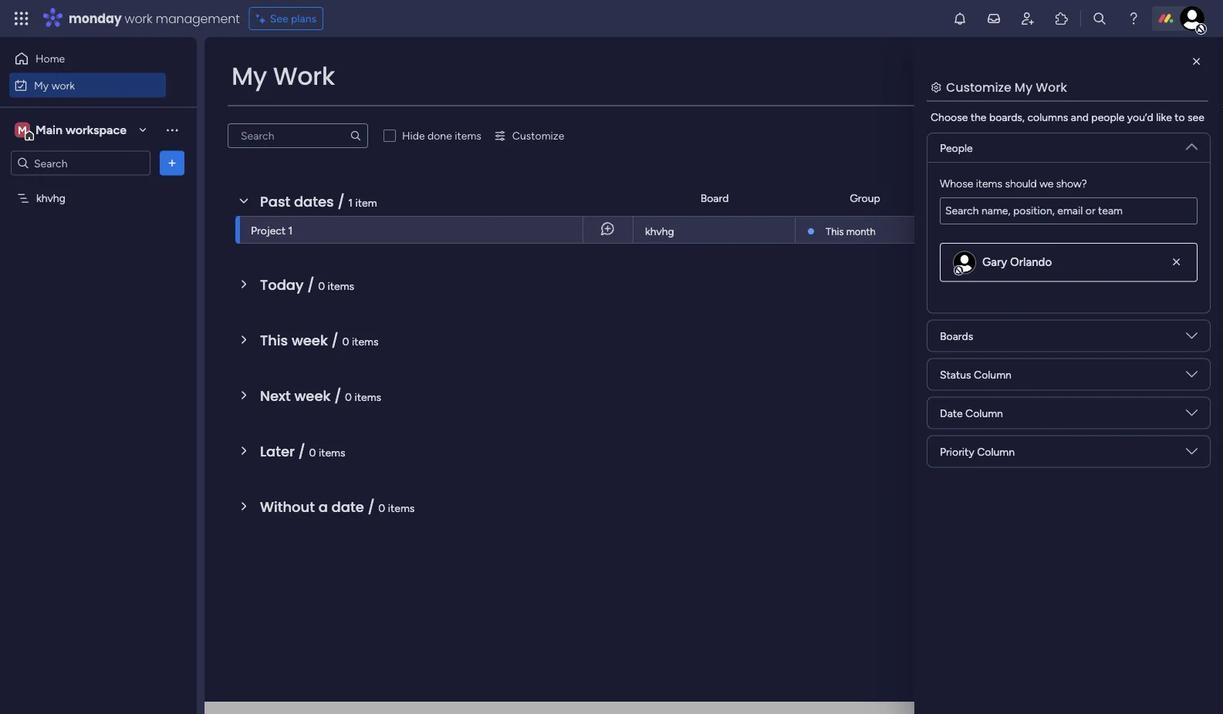 Task type: locate. For each thing, give the bounding box(es) containing it.
work inside button
[[51, 79, 75, 92]]

later
[[260, 442, 295, 462]]

dates
[[294, 192, 334, 212]]

project 1
[[251, 224, 293, 237]]

status
[[1174, 192, 1205, 205], [940, 368, 972, 381]]

work right monday
[[125, 10, 153, 27]]

without a date / 0 items
[[260, 498, 415, 517]]

work inside main content
[[1036, 78, 1068, 96]]

1 horizontal spatial work
[[1036, 78, 1068, 96]]

workspace selection element
[[15, 121, 129, 141]]

monday
[[69, 10, 122, 27]]

to
[[1175, 111, 1185, 124]]

management
[[156, 10, 240, 27]]

0 vertical spatial this
[[826, 225, 844, 238]]

/ up next week / 0 items at bottom left
[[332, 331, 339, 350]]

main workspace
[[36, 123, 127, 137]]

option
[[0, 185, 197, 188]]

status down boards
[[940, 368, 972, 381]]

Search in workspace field
[[32, 154, 129, 172]]

gary orlando image right "help" "image"
[[1180, 6, 1205, 31]]

1 vertical spatial customize
[[512, 129, 565, 142]]

1 vertical spatial week
[[294, 386, 331, 406]]

status for status
[[1174, 192, 1205, 205]]

later / 0 items
[[260, 442, 345, 462]]

0 horizontal spatial 1
[[288, 224, 293, 237]]

date up priority
[[940, 407, 963, 420]]

customize my work
[[946, 78, 1068, 96]]

column for status column
[[974, 368, 1012, 381]]

0 right today
[[318, 279, 325, 293]]

work
[[273, 59, 335, 93], [1036, 78, 1068, 96]]

main content
[[205, 37, 1224, 715]]

0 horizontal spatial gary orlando image
[[954, 252, 976, 273]]

khvhg
[[36, 192, 65, 205], [645, 225, 675, 238]]

0 down the this week / 0 items
[[345, 391, 352, 404]]

0 vertical spatial column
[[974, 368, 1012, 381]]

2 dapulse dropdown down arrow image from the top
[[1187, 407, 1198, 425]]

it
[[1215, 224, 1221, 237]]

customize for customize my work
[[946, 78, 1012, 96]]

next
[[260, 386, 291, 406]]

2 dapulse dropdown down arrow image from the top
[[1187, 369, 1198, 386]]

customize
[[946, 78, 1012, 96], [512, 129, 565, 142]]

1 vertical spatial status
[[940, 368, 972, 381]]

09:00
[[1089, 224, 1116, 236]]

see plans
[[270, 12, 317, 25]]

gary orlando link
[[983, 256, 1052, 269]]

choose the boards, columns and people you'd like to see
[[931, 111, 1205, 124]]

week right next
[[294, 386, 331, 406]]

0 vertical spatial week
[[292, 331, 328, 350]]

1 dapulse dropdown down arrow image from the top
[[1187, 330, 1198, 347]]

1 vertical spatial dapulse dropdown down arrow image
[[1187, 407, 1198, 425]]

0 vertical spatial date
[[1070, 192, 1093, 205]]

date for date
[[1070, 192, 1093, 205]]

item
[[356, 196, 377, 209]]

my inside button
[[34, 79, 49, 92]]

items right done
[[455, 129, 482, 142]]

workspace options image
[[164, 122, 180, 138]]

hide done items
[[402, 129, 482, 142]]

this left 'month' at the right top
[[826, 225, 844, 238]]

items up next week / 0 items at bottom left
[[352, 335, 379, 348]]

orlando
[[1011, 256, 1052, 269]]

date down show?
[[1070, 192, 1093, 205]]

workspace image
[[15, 122, 30, 139]]

1 vertical spatial date
[[940, 407, 963, 420]]

1 vertical spatial work
[[51, 79, 75, 92]]

customize inside button
[[512, 129, 565, 142]]

gary orlando image
[[1180, 6, 1205, 31], [954, 252, 976, 273]]

people down "choose"
[[940, 141, 973, 154]]

my down see plans button
[[232, 59, 267, 93]]

0
[[318, 279, 325, 293], [342, 335, 349, 348], [345, 391, 352, 404], [309, 446, 316, 459], [379, 502, 385, 515]]

next week / 0 items
[[260, 386, 381, 406]]

Filter dashboard by text search field
[[228, 124, 368, 148]]

1 vertical spatial column
[[966, 407, 1004, 420]]

0 vertical spatial khvhg
[[36, 192, 65, 205]]

1 horizontal spatial customize
[[946, 78, 1012, 96]]

this
[[826, 225, 844, 238], [260, 331, 288, 350]]

work for my
[[51, 79, 75, 92]]

0 horizontal spatial status
[[940, 368, 972, 381]]

0 horizontal spatial date
[[940, 407, 963, 420]]

items inside without a date / 0 items
[[388, 502, 415, 515]]

1 vertical spatial dapulse dropdown down arrow image
[[1187, 369, 1198, 386]]

my for my work
[[232, 59, 267, 93]]

1 vertical spatial khvhg
[[645, 225, 675, 238]]

my down home
[[34, 79, 49, 92]]

None search field
[[228, 124, 368, 148]]

week
[[292, 331, 328, 350], [294, 386, 331, 406]]

items right 'date'
[[388, 502, 415, 515]]

/ right today
[[307, 275, 315, 295]]

nov 15, 09:00 am
[[1053, 224, 1134, 236]]

customize for customize
[[512, 129, 565, 142]]

0 vertical spatial dapulse dropdown down arrow image
[[1187, 330, 1198, 347]]

work down plans
[[273, 59, 335, 93]]

3 dapulse dropdown down arrow image from the top
[[1187, 446, 1198, 463]]

0 horizontal spatial this
[[260, 331, 288, 350]]

1 vertical spatial this
[[260, 331, 288, 350]]

we
[[1040, 177, 1054, 190]]

1 right project
[[288, 224, 293, 237]]

see
[[270, 12, 288, 25]]

my work
[[232, 59, 335, 93]]

date for date column
[[940, 407, 963, 420]]

2 horizontal spatial my
[[1015, 78, 1033, 96]]

1 horizontal spatial 1
[[348, 196, 353, 209]]

1 horizontal spatial status
[[1174, 192, 1205, 205]]

done
[[428, 129, 452, 142]]

column right priority
[[977, 445, 1015, 459]]

working
[[1157, 224, 1197, 237]]

this up next
[[260, 331, 288, 350]]

1 horizontal spatial this
[[826, 225, 844, 238]]

0 horizontal spatial work
[[51, 79, 75, 92]]

see plans button
[[249, 7, 324, 30]]

customize button
[[488, 124, 571, 148]]

boards
[[940, 330, 974, 343]]

1 horizontal spatial khvhg
[[645, 225, 675, 238]]

items inside the this week / 0 items
[[352, 335, 379, 348]]

week down today / 0 items
[[292, 331, 328, 350]]

2 vertical spatial dapulse dropdown down arrow image
[[1187, 446, 1198, 463]]

dapulse dropdown down arrow image
[[1187, 330, 1198, 347], [1187, 407, 1198, 425], [1187, 446, 1198, 463]]

column up date column
[[974, 368, 1012, 381]]

2 vertical spatial column
[[977, 445, 1015, 459]]

0 inside next week / 0 items
[[345, 391, 352, 404]]

my up boards,
[[1015, 78, 1033, 96]]

/
[[338, 192, 345, 212], [307, 275, 315, 295], [332, 331, 339, 350], [334, 386, 342, 406], [298, 442, 306, 462], [368, 498, 375, 517]]

/ down the this week / 0 items
[[334, 386, 342, 406]]

dapulse dropdown down arrow image
[[1187, 135, 1198, 152], [1187, 369, 1198, 386]]

board
[[701, 192, 729, 205]]

this month
[[826, 225, 876, 238]]

items up the this week / 0 items
[[328, 279, 354, 293]]

0 right later
[[309, 446, 316, 459]]

column up the priority column in the bottom right of the page
[[966, 407, 1004, 420]]

people
[[1092, 111, 1125, 124]]

whose items should we show?
[[940, 177, 1088, 190]]

work
[[125, 10, 153, 27], [51, 79, 75, 92]]

0 vertical spatial gary orlando image
[[1180, 6, 1205, 31]]

my work
[[34, 79, 75, 92]]

m
[[18, 124, 27, 137]]

0 vertical spatial work
[[125, 10, 153, 27]]

None text field
[[940, 198, 1198, 225]]

1 dapulse dropdown down arrow image from the top
[[1187, 135, 1198, 152]]

0 horizontal spatial khvhg
[[36, 192, 65, 205]]

my
[[232, 59, 267, 93], [1015, 78, 1033, 96], [34, 79, 49, 92]]

my inside main content
[[1015, 78, 1033, 96]]

0 horizontal spatial my
[[34, 79, 49, 92]]

0 up next week / 0 items at bottom left
[[342, 335, 349, 348]]

0 inside today / 0 items
[[318, 279, 325, 293]]

show?
[[1057, 177, 1088, 190]]

1 horizontal spatial date
[[1070, 192, 1093, 205]]

0 vertical spatial dapulse dropdown down arrow image
[[1187, 135, 1198, 152]]

work down home
[[51, 79, 75, 92]]

column
[[974, 368, 1012, 381], [966, 407, 1004, 420], [977, 445, 1015, 459]]

see
[[1188, 111, 1205, 124]]

items right later
[[319, 446, 345, 459]]

main
[[36, 123, 63, 137]]

inbox image
[[987, 11, 1002, 26]]

people
[[940, 141, 973, 154], [965, 192, 998, 205]]

0 horizontal spatial customize
[[512, 129, 565, 142]]

date column
[[940, 407, 1004, 420]]

0 vertical spatial customize
[[946, 78, 1012, 96]]

work up columns
[[1036, 78, 1068, 96]]

this for week
[[260, 331, 288, 350]]

items
[[455, 129, 482, 142], [976, 177, 1003, 190], [328, 279, 354, 293], [352, 335, 379, 348], [355, 391, 381, 404], [319, 446, 345, 459], [388, 502, 415, 515]]

items inside today / 0 items
[[328, 279, 354, 293]]

people down 'whose'
[[965, 192, 998, 205]]

1
[[348, 196, 353, 209], [288, 224, 293, 237]]

my work button
[[9, 73, 166, 98]]

on
[[1200, 224, 1212, 237]]

without
[[260, 498, 315, 517]]

date
[[1070, 192, 1093, 205], [940, 407, 963, 420]]

main content containing past dates /
[[205, 37, 1224, 715]]

today
[[260, 275, 304, 295]]

1 horizontal spatial work
[[125, 10, 153, 27]]

today / 0 items
[[260, 275, 354, 295]]

0 right 'date'
[[379, 502, 385, 515]]

items down the this week / 0 items
[[355, 391, 381, 404]]

status up the working on it at the right top of page
[[1174, 192, 1205, 205]]

1 left item
[[348, 196, 353, 209]]

0 vertical spatial 1
[[348, 196, 353, 209]]

gary orlando image left gary in the top of the page
[[954, 252, 976, 273]]

1 horizontal spatial my
[[232, 59, 267, 93]]

a
[[319, 498, 328, 517]]

1 horizontal spatial gary orlando image
[[1180, 6, 1205, 31]]

columns
[[1028, 111, 1069, 124]]

0 vertical spatial status
[[1174, 192, 1205, 205]]



Task type: vqa. For each thing, say whether or not it's contained in the screenshot.
NEDERLANDS
no



Task type: describe. For each thing, give the bounding box(es) containing it.
project
[[251, 224, 286, 237]]

column for priority column
[[977, 445, 1015, 459]]

am
[[1119, 224, 1134, 236]]

whose
[[940, 177, 974, 190]]

dapulse dropdown down arrow image for status column
[[1187, 369, 1198, 386]]

15,
[[1074, 224, 1086, 236]]

apps image
[[1055, 11, 1070, 26]]

boards,
[[990, 111, 1025, 124]]

0 inside the this week / 0 items
[[342, 335, 349, 348]]

none search field inside main content
[[228, 124, 368, 148]]

/ right later
[[298, 442, 306, 462]]

this for month
[[826, 225, 844, 238]]

my for my work
[[34, 79, 49, 92]]

dapulse dropdown down arrow image for date
[[1187, 407, 1198, 425]]

options image
[[164, 156, 180, 171]]

week for next
[[294, 386, 331, 406]]

0 horizontal spatial work
[[273, 59, 335, 93]]

search image
[[350, 130, 362, 142]]

invite members image
[[1021, 11, 1036, 26]]

working on it
[[1157, 224, 1221, 237]]

status for status column
[[940, 368, 972, 381]]

the
[[971, 111, 987, 124]]

work for monday
[[125, 10, 153, 27]]

khvhg inside "list box"
[[36, 192, 65, 205]]

items left should
[[976, 177, 1003, 190]]

month
[[847, 225, 876, 238]]

nov
[[1053, 224, 1072, 236]]

v2 overdue deadline image
[[1033, 223, 1045, 237]]

past
[[260, 192, 290, 212]]

help image
[[1126, 11, 1142, 26]]

plans
[[291, 12, 317, 25]]

1 vertical spatial gary orlando image
[[954, 252, 976, 273]]

should
[[1005, 177, 1037, 190]]

khvhg inside main content
[[645, 225, 675, 238]]

dapulse dropdown down arrow image for people
[[1187, 135, 1198, 152]]

priority column
[[940, 445, 1015, 459]]

home button
[[9, 46, 166, 71]]

week for this
[[292, 331, 328, 350]]

workspace
[[66, 123, 127, 137]]

you'd
[[1128, 111, 1154, 124]]

Search name, position, email or team text field
[[940, 198, 1198, 225]]

1 vertical spatial 1
[[288, 224, 293, 237]]

1 inside past dates / 1 item
[[348, 196, 353, 209]]

select product image
[[14, 11, 29, 26]]

home
[[36, 52, 65, 65]]

/ right 'date'
[[368, 498, 375, 517]]

and
[[1071, 111, 1089, 124]]

0 inside later / 0 items
[[309, 446, 316, 459]]

notifications image
[[953, 11, 968, 26]]

priority
[[940, 445, 975, 459]]

past dates / 1 item
[[260, 192, 377, 212]]

this week / 0 items
[[260, 331, 379, 350]]

items inside next week / 0 items
[[355, 391, 381, 404]]

column for date column
[[966, 407, 1004, 420]]

/ left item
[[338, 192, 345, 212]]

group
[[850, 192, 881, 205]]

dapulse dropdown down arrow image for priority
[[1187, 446, 1198, 463]]

monday work management
[[69, 10, 240, 27]]

khvhg list box
[[0, 182, 197, 420]]

gary
[[983, 256, 1008, 269]]

status column
[[940, 368, 1012, 381]]

hide
[[402, 129, 425, 142]]

gary orlando
[[983, 256, 1052, 269]]

like
[[1157, 111, 1172, 124]]

1 vertical spatial people
[[965, 192, 998, 205]]

0 vertical spatial people
[[940, 141, 973, 154]]

choose
[[931, 111, 968, 124]]

date
[[332, 498, 364, 517]]

search everything image
[[1092, 11, 1108, 26]]

0 inside without a date / 0 items
[[379, 502, 385, 515]]

khvhg link
[[643, 217, 786, 245]]

items inside later / 0 items
[[319, 446, 345, 459]]



